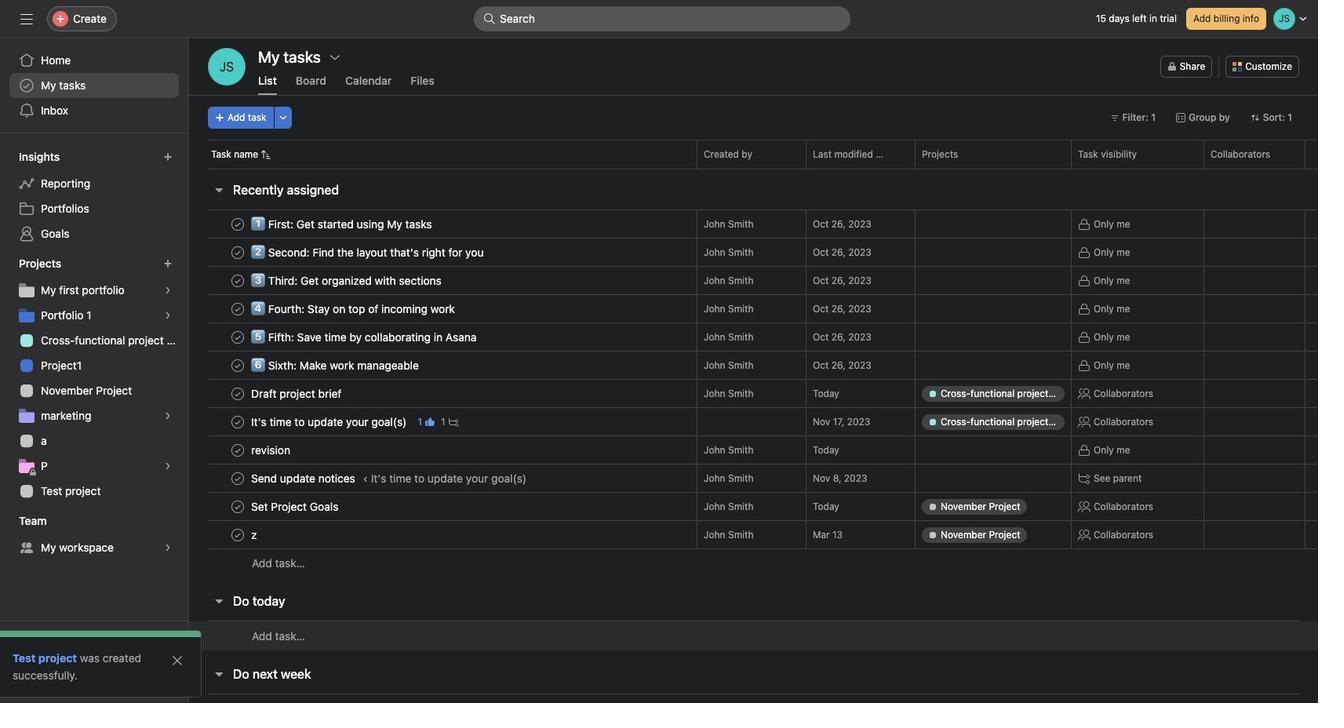 Task type: vqa. For each thing, say whether or not it's contained in the screenshot.
Collapse task list for this group image to the bottom
yes



Task type: describe. For each thing, give the bounding box(es) containing it.
task name text field for the 'draft project brief' cell
[[248, 386, 346, 401]]

insights element
[[0, 143, 188, 250]]

hide sidebar image
[[20, 13, 33, 25]]

mark complete checkbox for task name text field within 1️⃣ first: get started using my tasks cell
[[228, 215, 247, 233]]

mark complete image for set project goals cell
[[228, 497, 247, 516]]

Mark complete checkbox
[[228, 497, 247, 516]]

task name text field for 5️⃣ fifth: save time by collaborating in asana cell
[[248, 329, 481, 345]]

mark complete checkbox for task name text field in the revision cell
[[228, 441, 247, 460]]

prominent image
[[483, 13, 496, 25]]

2 collapse task list for this group image from the top
[[213, 668, 225, 680]]

teams element
[[0, 507, 188, 564]]

task name text field for the it's time to update your goal(s) cell
[[248, 414, 412, 430]]

linked projects for 5️⃣ fifth: save time by collaborating in asana cell
[[915, 323, 1072, 352]]

6️⃣ sixth: make work manageable cell
[[189, 351, 697, 380]]

mark complete image for task name text box within the 5️⃣ fifth: save time by collaborating in asana cell
[[228, 328, 247, 346]]

mark complete image for 3️⃣ third: get organized with sections cell
[[228, 271, 247, 290]]

mark complete checkbox for task name text field inside 4️⃣ fourth: stay on top of incoming work cell
[[228, 299, 247, 318]]

mark complete image for revision cell
[[228, 441, 247, 460]]

mark complete checkbox for task name text box in the the 'draft project brief' cell
[[228, 384, 247, 403]]

mark complete checkbox for task name text field inside the 6️⃣ sixth: make work manageable cell
[[228, 356, 247, 375]]

task name text field for mark complete icon within the set project goals cell
[[248, 499, 343, 514]]

see details, p image
[[163, 461, 173, 471]]

creator for it's time to update your goal(s) cell
[[697, 407, 807, 436]]

5️⃣ fifth: save time by collaborating in asana cell
[[189, 323, 697, 352]]

task name text field for the z cell
[[248, 527, 265, 543]]

mark complete image for task name text field inside the 6️⃣ sixth: make work manageable cell
[[228, 356, 247, 375]]

1 subtask image
[[449, 417, 458, 427]]

mark complete checkbox for task name text box within the the z cell
[[228, 525, 247, 544]]

more actions image
[[278, 113, 288, 122]]

mark complete image for 1️⃣ first: get started using my tasks cell at top
[[228, 215, 247, 233]]

mark complete checkbox for task name text box inside the 2️⃣ second: find the layout that's right for you cell
[[228, 243, 247, 262]]

mark complete image for 2️⃣ second: find the layout that's right for you cell
[[228, 243, 247, 262]]

mark complete checkbox for task name text box within the 5️⃣ fifth: save time by collaborating in asana cell
[[228, 328, 247, 346]]

new insights image
[[163, 152, 173, 162]]

global element
[[0, 38, 188, 133]]

linked projects for 1️⃣ first: get started using my tasks cell
[[915, 210, 1072, 239]]

task name text field for mark complete icon inside 1️⃣ first: get started using my tasks cell
[[248, 216, 437, 232]]

see details, marketing image
[[163, 411, 173, 421]]

view profile settings image
[[208, 48, 246, 86]]

mark complete checkbox for task name text box in the it's time to update your goal(s) cell
[[228, 412, 247, 431]]

draft project brief cell
[[189, 379, 697, 408]]

send update notices cell
[[189, 464, 697, 493]]

new project or portfolio image
[[163, 259, 173, 268]]



Task type: locate. For each thing, give the bounding box(es) containing it.
1 like. you liked this task image
[[425, 417, 435, 427]]

2 mark complete checkbox from the top
[[228, 243, 247, 262]]

task name text field inside the z cell
[[248, 527, 265, 543]]

4 task name text field from the top
[[248, 414, 412, 430]]

row
[[189, 140, 1318, 169], [208, 168, 1318, 170], [189, 210, 1318, 239], [189, 238, 1318, 267], [189, 266, 1318, 295], [189, 294, 1318, 323], [189, 323, 1318, 352], [189, 351, 1318, 380], [189, 379, 1318, 408], [189, 407, 1318, 436], [189, 436, 1318, 465], [189, 464, 1318, 493], [189, 492, 1318, 521], [189, 520, 1318, 549], [189, 549, 1318, 578], [189, 621, 1318, 651], [189, 694, 1318, 703]]

mark complete checkbox inside 1️⃣ first: get started using my tasks cell
[[228, 215, 247, 233]]

1 collapse task list for this group image from the top
[[213, 184, 225, 196]]

mark complete checkbox inside the it's time to update your goal(s) cell
[[228, 412, 247, 431]]

mark complete image for task name text box in "send update notices" "cell"
[[228, 469, 247, 488]]

mark complete image inside set project goals cell
[[228, 497, 247, 516]]

1 mark complete image from the top
[[228, 215, 247, 233]]

z cell
[[189, 520, 697, 549]]

linked projects for 2️⃣ second: find the layout that's right for you cell
[[915, 238, 1072, 267]]

task name text field inside the 6️⃣ sixth: make work manageable cell
[[248, 357, 424, 373]]

close image
[[171, 655, 184, 667]]

2 mark complete image from the top
[[228, 328, 247, 346]]

11 mark complete checkbox from the top
[[228, 525, 247, 544]]

task name text field inside 1️⃣ first: get started using my tasks cell
[[248, 216, 437, 232]]

it's time to update your goal(s) cell
[[189, 407, 697, 436]]

mark complete image for task name text field inside 4️⃣ fourth: stay on top of incoming work cell
[[228, 299, 247, 318]]

2️⃣ second: find the layout that's right for you cell
[[189, 238, 697, 267]]

6 mark complete image from the top
[[228, 497, 247, 516]]

5 mark complete checkbox from the top
[[228, 328, 247, 346]]

see details, my workspace image
[[163, 543, 173, 553]]

2 mark complete image from the top
[[228, 243, 247, 262]]

mark complete checkbox inside revision cell
[[228, 441, 247, 460]]

collapse task list for this group image
[[213, 184, 225, 196], [213, 668, 225, 680]]

task name text field inside revision cell
[[248, 442, 295, 458]]

mark complete image inside the 'draft project brief' cell
[[228, 384, 247, 403]]

5 task name text field from the top
[[248, 442, 295, 458]]

see details, portfolio 1 image
[[163, 311, 173, 320]]

task name text field inside 3️⃣ third: get organized with sections cell
[[248, 273, 446, 288]]

task name text field for 2️⃣ second: find the layout that's right for you cell
[[248, 244, 489, 260]]

task name text field for mark complete icon inside the revision cell
[[248, 442, 295, 458]]

linked projects for revision cell
[[915, 436, 1072, 465]]

linked projects for 6️⃣ sixth: make work manageable cell
[[915, 351, 1072, 380]]

see details, my first portfolio image
[[163, 286, 173, 295]]

5 mark complete image from the top
[[228, 441, 247, 460]]

mark complete image
[[228, 215, 247, 233], [228, 243, 247, 262], [228, 271, 247, 290], [228, 384, 247, 403], [228, 441, 247, 460], [228, 497, 247, 516]]

6 task name text field from the top
[[248, 527, 265, 543]]

Mark complete checkbox
[[228, 215, 247, 233], [228, 243, 247, 262], [228, 271, 247, 290], [228, 299, 247, 318], [228, 328, 247, 346], [228, 356, 247, 375], [228, 384, 247, 403], [228, 412, 247, 431], [228, 441, 247, 460], [228, 469, 247, 488], [228, 525, 247, 544]]

task name text field inside 4️⃣ fourth: stay on top of incoming work cell
[[248, 301, 460, 317]]

set project goals cell
[[189, 492, 697, 521]]

mark complete checkbox inside the 6️⃣ sixth: make work manageable cell
[[228, 356, 247, 375]]

5 mark complete image from the top
[[228, 469, 247, 488]]

Task name text field
[[248, 244, 489, 260], [248, 329, 481, 345], [248, 386, 346, 401], [248, 414, 412, 430], [248, 471, 360, 486], [248, 527, 265, 543]]

header recently assigned tree grid
[[189, 210, 1318, 578]]

task name text field inside set project goals cell
[[248, 499, 343, 514]]

mark complete image inside the z cell
[[228, 525, 247, 544]]

task name text field inside "send update notices" "cell"
[[248, 471, 360, 486]]

mark complete image inside "send update notices" "cell"
[[228, 469, 247, 488]]

task name text field inside the 'draft project brief' cell
[[248, 386, 346, 401]]

mark complete checkbox inside 4️⃣ fourth: stay on top of incoming work cell
[[228, 299, 247, 318]]

5 task name text field from the top
[[248, 471, 360, 486]]

linked projects for 4️⃣ fourth: stay on top of incoming work cell
[[915, 294, 1072, 323]]

4 mark complete checkbox from the top
[[228, 299, 247, 318]]

revision cell
[[189, 436, 697, 465]]

1 mark complete checkbox from the top
[[228, 215, 247, 233]]

9 mark complete checkbox from the top
[[228, 441, 247, 460]]

mark complete checkbox inside 2️⃣ second: find the layout that's right for you cell
[[228, 243, 247, 262]]

4 mark complete image from the top
[[228, 384, 247, 403]]

1 task name text field from the top
[[248, 216, 437, 232]]

mark complete checkbox inside the 'draft project brief' cell
[[228, 384, 247, 403]]

mark complete checkbox for task name text field inside the 3️⃣ third: get organized with sections cell
[[228, 271, 247, 290]]

3️⃣ third: get organized with sections cell
[[189, 266, 697, 295]]

4 mark complete image from the top
[[228, 412, 247, 431]]

Task name text field
[[248, 216, 437, 232], [248, 273, 446, 288], [248, 301, 460, 317], [248, 357, 424, 373], [248, 442, 295, 458], [248, 499, 343, 514]]

3 mark complete image from the top
[[228, 271, 247, 290]]

mark complete image for task name text box in the it's time to update your goal(s) cell
[[228, 412, 247, 431]]

task name text field inside the it's time to update your goal(s) cell
[[248, 414, 412, 430]]

mark complete checkbox inside "send update notices" "cell"
[[228, 469, 247, 488]]

4 task name text field from the top
[[248, 357, 424, 373]]

mark complete image inside 1️⃣ first: get started using my tasks cell
[[228, 215, 247, 233]]

1 task name text field from the top
[[248, 244, 489, 260]]

1 vertical spatial collapse task list for this group image
[[213, 668, 225, 680]]

1 mark complete image from the top
[[228, 299, 247, 318]]

3 task name text field from the top
[[248, 386, 346, 401]]

mark complete image inside 5️⃣ fifth: save time by collaborating in asana cell
[[228, 328, 247, 346]]

4️⃣ fourth: stay on top of incoming work cell
[[189, 294, 697, 323]]

mark complete image inside the 6️⃣ sixth: make work manageable cell
[[228, 356, 247, 375]]

mark complete image inside revision cell
[[228, 441, 247, 460]]

mark complete checkbox inside 3️⃣ third: get organized with sections cell
[[228, 271, 247, 290]]

linked projects for 3️⃣ third: get organized with sections cell
[[915, 266, 1072, 295]]

8 mark complete checkbox from the top
[[228, 412, 247, 431]]

task name text field inside 5️⃣ fifth: save time by collaborating in asana cell
[[248, 329, 481, 345]]

show options image
[[329, 51, 341, 64]]

3 mark complete image from the top
[[228, 356, 247, 375]]

collapse task list for this group image
[[213, 595, 225, 607]]

list box
[[474, 6, 851, 31]]

mark complete checkbox for task name text box in "send update notices" "cell"
[[228, 469, 247, 488]]

6 mark complete image from the top
[[228, 525, 247, 544]]

6 task name text field from the top
[[248, 499, 343, 514]]

projects element
[[0, 250, 188, 507]]

mark complete image inside 4️⃣ fourth: stay on top of incoming work cell
[[228, 299, 247, 318]]

1️⃣ first: get started using my tasks cell
[[189, 210, 697, 239]]

0 vertical spatial collapse task list for this group image
[[213, 184, 225, 196]]

mark complete image inside 3️⃣ third: get organized with sections cell
[[228, 271, 247, 290]]

mark complete checkbox inside the z cell
[[228, 525, 247, 544]]

mark complete image for the 'draft project brief' cell
[[228, 384, 247, 403]]

mark complete image
[[228, 299, 247, 318], [228, 328, 247, 346], [228, 356, 247, 375], [228, 412, 247, 431], [228, 469, 247, 488], [228, 525, 247, 544]]

2 task name text field from the top
[[248, 329, 481, 345]]

linked projects for send update notices cell
[[915, 464, 1072, 493]]

3 mark complete checkbox from the top
[[228, 271, 247, 290]]

mark complete image for task name text box within the the z cell
[[228, 525, 247, 544]]

10 mark complete checkbox from the top
[[228, 469, 247, 488]]

mark complete image inside 2️⃣ second: find the layout that's right for you cell
[[228, 243, 247, 262]]

task name text field inside 2️⃣ second: find the layout that's right for you cell
[[248, 244, 489, 260]]

task name text field for "send update notices" "cell"
[[248, 471, 360, 486]]

7 mark complete checkbox from the top
[[228, 384, 247, 403]]

2 task name text field from the top
[[248, 273, 446, 288]]

mark complete checkbox inside 5️⃣ fifth: save time by collaborating in asana cell
[[228, 328, 247, 346]]

6 mark complete checkbox from the top
[[228, 356, 247, 375]]

task name text field for mark complete icon inside the 3️⃣ third: get organized with sections cell
[[248, 273, 446, 288]]

3 task name text field from the top
[[248, 301, 460, 317]]



